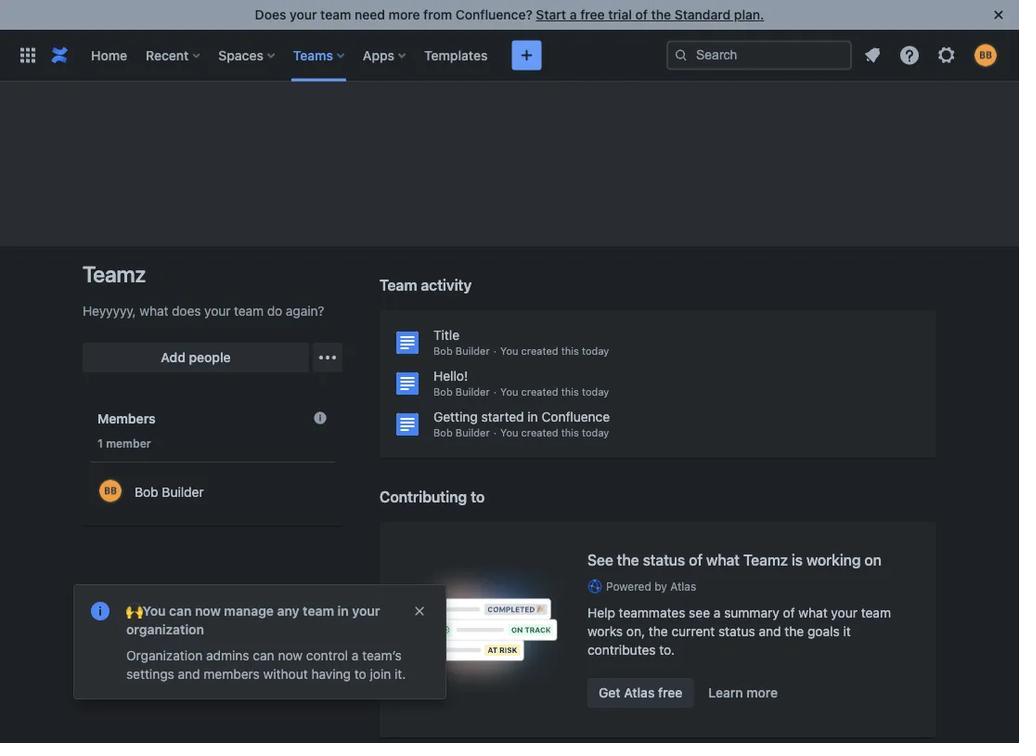 Task type: locate. For each thing, give the bounding box(es) containing it.
free inside button
[[659, 685, 683, 700]]

close image
[[988, 4, 1011, 26]]

in
[[528, 409, 538, 424], [338, 603, 349, 619]]

can inside organization admins can now control a team's settings and members without having to join it.
[[253, 648, 275, 663]]

1 horizontal spatial free
[[659, 685, 683, 700]]

and
[[759, 624, 782, 639], [178, 666, 200, 682]]

atlas
[[671, 580, 697, 593], [624, 685, 655, 700]]

heyyyyy, what does your team do again?
[[83, 303, 325, 319]]

0 vertical spatial teamz
[[83, 261, 146, 287]]

1 member
[[98, 437, 151, 450]]

current
[[672, 624, 715, 639]]

2 horizontal spatial of
[[783, 605, 796, 621]]

settings icon image
[[936, 44, 959, 66]]

atlas inside button
[[624, 685, 655, 700]]

any
[[277, 603, 300, 619]]

standard
[[675, 7, 731, 22]]

bob
[[434, 345, 453, 357], [434, 386, 453, 398], [434, 427, 453, 439], [135, 484, 158, 500]]

team right the any
[[303, 603, 334, 619]]

now for control
[[278, 648, 303, 663]]

now inside organization admins can now control a team's settings and members without having to join it.
[[278, 648, 303, 663]]

of right summary
[[783, 605, 796, 621]]

organization admins can now control a team's settings and members without having to join it.
[[126, 648, 406, 682]]

builder for getting started in confluence
[[456, 427, 490, 439]]

0 vertical spatial today
[[582, 345, 610, 357]]

3 you created this today from the top
[[501, 427, 610, 439]]

1 vertical spatial this
[[562, 386, 579, 398]]

your inside 🙌 you can now manage any team in your organization
[[352, 603, 380, 619]]

now
[[195, 603, 221, 619], [278, 648, 303, 663]]

does
[[172, 303, 201, 319]]

team inside 🙌 you can now manage any team in your organization
[[303, 603, 334, 619]]

bob down getting
[[434, 427, 453, 439]]

search image
[[674, 48, 689, 63]]

now up without
[[278, 648, 303, 663]]

what up powered by atlas link
[[707, 551, 740, 569]]

2 created from the top
[[522, 386, 559, 398]]

builder for title
[[456, 345, 490, 357]]

teamz
[[83, 261, 146, 287], [744, 551, 789, 569]]

control
[[306, 648, 348, 663]]

1 vertical spatial status
[[719, 624, 756, 639]]

0 horizontal spatial can
[[169, 603, 192, 619]]

1 horizontal spatial what
[[707, 551, 740, 569]]

see the status of what teamz is working on
[[588, 551, 882, 569]]

what left does
[[140, 303, 168, 319]]

3 created from the top
[[522, 427, 559, 439]]

to left join on the bottom left
[[355, 666, 367, 682]]

1 horizontal spatial to
[[471, 488, 485, 506]]

0 vertical spatial can
[[169, 603, 192, 619]]

1 horizontal spatial teamz
[[744, 551, 789, 569]]

add people button
[[83, 343, 309, 372]]

is
[[792, 551, 803, 569]]

templates link
[[419, 40, 494, 70]]

you
[[501, 345, 519, 357], [501, 386, 519, 398], [501, 427, 519, 439], [143, 603, 166, 619]]

bob builder for title
[[434, 345, 490, 357]]

team inside help teammates see a summary of what your team works on, the current status and the goals it contributes to.
[[862, 605, 892, 621]]

can
[[169, 603, 192, 619], [253, 648, 275, 663]]

manage
[[224, 603, 274, 619]]

does your team need more from confluence? start a free trial of the standard plan.
[[255, 7, 765, 22]]

1 vertical spatial to
[[355, 666, 367, 682]]

and down summary
[[759, 624, 782, 639]]

1 horizontal spatial atlas
[[671, 580, 697, 593]]

contributes
[[588, 642, 656, 658]]

free down to.
[[659, 685, 683, 700]]

your
[[290, 7, 317, 22], [204, 303, 231, 319], [352, 603, 380, 619], [832, 605, 858, 621]]

1 vertical spatial more
[[747, 685, 779, 700]]

and down the organization at bottom
[[178, 666, 200, 682]]

2 this from the top
[[562, 386, 579, 398]]

home link
[[85, 40, 133, 70]]

1 vertical spatial in
[[338, 603, 349, 619]]

bob builder down getting
[[434, 427, 490, 439]]

Search field
[[667, 40, 853, 70]]

organization
[[126, 622, 204, 637]]

1 vertical spatial atlas
[[624, 685, 655, 700]]

bob builder down hello!
[[434, 386, 490, 398]]

confluence?
[[456, 7, 533, 22]]

can for you
[[169, 603, 192, 619]]

to right contributing
[[471, 488, 485, 506]]

0 horizontal spatial to
[[355, 666, 367, 682]]

created
[[522, 345, 559, 357], [522, 386, 559, 398], [522, 427, 559, 439]]

banner
[[0, 29, 1020, 82]]

your inside help teammates see a summary of what your team works on, the current status and the goals it contributes to.
[[832, 605, 858, 621]]

team left need
[[321, 7, 351, 22]]

free
[[581, 7, 605, 22], [659, 685, 683, 700]]

get atlas free button
[[588, 678, 694, 708]]

this
[[562, 345, 579, 357], [562, 386, 579, 398], [562, 427, 579, 439]]

free left trial
[[581, 7, 605, 22]]

2 vertical spatial created
[[522, 427, 559, 439]]

status up by
[[643, 551, 686, 569]]

today
[[582, 345, 610, 357], [582, 386, 610, 398], [582, 427, 610, 439]]

more right learn at the right of page
[[747, 685, 779, 700]]

0 vertical spatial status
[[643, 551, 686, 569]]

builder
[[456, 345, 490, 357], [456, 386, 490, 398], [456, 427, 490, 439], [162, 484, 204, 500]]

2 vertical spatial this
[[562, 427, 579, 439]]

of
[[636, 7, 648, 22], [689, 551, 703, 569], [783, 605, 796, 621]]

what
[[140, 303, 168, 319], [707, 551, 740, 569], [799, 605, 828, 621]]

confluence image
[[48, 44, 71, 66], [48, 44, 71, 66]]

alert containing 🙌 you can now manage any team in your organization
[[74, 585, 446, 698]]

atlas right 'get' at the right
[[624, 685, 655, 700]]

a inside help teammates see a summary of what your team works on, the current status and the goals it contributes to.
[[714, 605, 721, 621]]

0 vertical spatial you created this today
[[501, 345, 610, 357]]

bob builder
[[434, 345, 490, 357], [434, 386, 490, 398], [434, 427, 490, 439], [135, 484, 204, 500]]

0 horizontal spatial now
[[195, 603, 221, 619]]

goals
[[808, 624, 840, 639]]

0 horizontal spatial more
[[389, 7, 420, 22]]

1 vertical spatial free
[[659, 685, 683, 700]]

2 you created this today from the top
[[501, 386, 610, 398]]

of inside help teammates see a summary of what your team works on, the current status and the goals it contributes to.
[[783, 605, 796, 621]]

0 horizontal spatial in
[[338, 603, 349, 619]]

status down summary
[[719, 624, 756, 639]]

a left team's
[[352, 648, 359, 663]]

of right trial
[[636, 7, 648, 22]]

0 vertical spatial of
[[636, 7, 648, 22]]

1 horizontal spatial and
[[759, 624, 782, 639]]

now inside 🙌 you can now manage any team in your organization
[[195, 603, 221, 619]]

3 today from the top
[[582, 427, 610, 439]]

members
[[204, 666, 260, 682]]

builder for hello!
[[456, 386, 490, 398]]

1 vertical spatial created
[[522, 386, 559, 398]]

3 this from the top
[[562, 427, 579, 439]]

the up powered
[[617, 551, 640, 569]]

bob builder down "title" on the left top
[[434, 345, 490, 357]]

teams button
[[288, 40, 352, 70]]

0 vertical spatial a
[[570, 7, 577, 22]]

a right "start"
[[570, 7, 577, 22]]

0 horizontal spatial free
[[581, 7, 605, 22]]

you created this today for getting started in confluence
[[501, 427, 610, 439]]

can inside 🙌 you can now manage any team in your organization
[[169, 603, 192, 619]]

a right see
[[714, 605, 721, 621]]

2 horizontal spatial a
[[714, 605, 721, 621]]

today for hello!
[[582, 386, 610, 398]]

what up 'goals'
[[799, 605, 828, 621]]

0 horizontal spatial what
[[140, 303, 168, 319]]

summary
[[725, 605, 780, 621]]

now for manage
[[195, 603, 221, 619]]

0 horizontal spatial and
[[178, 666, 200, 682]]

2 vertical spatial what
[[799, 605, 828, 621]]

today for title
[[582, 345, 610, 357]]

0 vertical spatial this
[[562, 345, 579, 357]]

1 vertical spatial you created this today
[[501, 386, 610, 398]]

dismiss image
[[412, 604, 427, 619]]

teammates
[[619, 605, 686, 621]]

1 vertical spatial and
[[178, 666, 200, 682]]

1 you created this today from the top
[[501, 345, 610, 357]]

2 vertical spatial you created this today
[[501, 427, 610, 439]]

atlas image
[[588, 579, 603, 594]]

now left manage
[[195, 603, 221, 619]]

team
[[321, 7, 351, 22], [234, 303, 264, 319], [303, 603, 334, 619], [862, 605, 892, 621]]

1 this from the top
[[562, 345, 579, 357]]

it.
[[395, 666, 406, 682]]

status inside help teammates see a summary of what your team works on, the current status and the goals it contributes to.
[[719, 624, 756, 639]]

1 horizontal spatial status
[[719, 624, 756, 639]]

1 vertical spatial teamz
[[744, 551, 789, 569]]

in right started
[[528, 409, 538, 424]]

1 today from the top
[[582, 345, 610, 357]]

powered by atlas
[[607, 580, 697, 593]]

working
[[807, 551, 861, 569]]

more
[[389, 7, 420, 22], [747, 685, 779, 700]]

0 vertical spatial atlas
[[671, 580, 697, 593]]

0 vertical spatial created
[[522, 345, 559, 357]]

bob down member
[[135, 484, 158, 500]]

can up organization
[[169, 603, 192, 619]]

this for title
[[562, 345, 579, 357]]

add
[[161, 350, 186, 365]]

2 today from the top
[[582, 386, 610, 398]]

0 vertical spatial and
[[759, 624, 782, 639]]

1 horizontal spatial more
[[747, 685, 779, 700]]

team down on
[[862, 605, 892, 621]]

the
[[652, 7, 672, 22], [617, 551, 640, 569], [649, 624, 668, 639], [785, 624, 805, 639]]

teamz up the heyyyyy,
[[83, 261, 146, 287]]

more left from
[[389, 7, 420, 22]]

you inside 🙌 you can now manage any team in your organization
[[143, 603, 166, 619]]

bob for getting started in confluence
[[434, 427, 453, 439]]

1 horizontal spatial in
[[528, 409, 538, 424]]

1 horizontal spatial can
[[253, 648, 275, 663]]

bob builder for getting started in confluence
[[434, 427, 490, 439]]

join
[[370, 666, 391, 682]]

bob for title
[[434, 345, 453, 357]]

1 vertical spatial of
[[689, 551, 703, 569]]

created for hello!
[[522, 386, 559, 398]]

member
[[106, 437, 151, 450]]

and inside organization admins can now control a team's settings and members without having to join it.
[[178, 666, 200, 682]]

bob down "title" on the left top
[[434, 345, 453, 357]]

2 vertical spatial of
[[783, 605, 796, 621]]

can up without
[[253, 648, 275, 663]]

0 vertical spatial in
[[528, 409, 538, 424]]

1 horizontal spatial now
[[278, 648, 303, 663]]

0 vertical spatial more
[[389, 7, 420, 22]]

help teammates see a summary of what your team works on, the current status and the goals it contributes to.
[[588, 605, 892, 658]]

does
[[255, 7, 286, 22]]

on,
[[627, 624, 646, 639]]

2 vertical spatial a
[[352, 648, 359, 663]]

1 horizontal spatial of
[[689, 551, 703, 569]]

the left 'goals'
[[785, 624, 805, 639]]

2 vertical spatial today
[[582, 427, 610, 439]]

bob for hello!
[[434, 386, 453, 398]]

need
[[355, 7, 385, 22]]

1 vertical spatial now
[[278, 648, 303, 663]]

0 vertical spatial now
[[195, 603, 221, 619]]

alert
[[74, 585, 446, 698]]

of up powered by atlas
[[689, 551, 703, 569]]

learn more
[[709, 685, 779, 700]]

info image
[[89, 600, 111, 622]]

2 horizontal spatial what
[[799, 605, 828, 621]]

1 vertical spatial can
[[253, 648, 275, 663]]

0 horizontal spatial atlas
[[624, 685, 655, 700]]

1 vertical spatial a
[[714, 605, 721, 621]]

0 horizontal spatial a
[[352, 648, 359, 663]]

atlas right by
[[671, 580, 697, 593]]

start a free trial of the standard plan. link
[[536, 7, 765, 22]]

1 created from the top
[[522, 345, 559, 357]]

teamz left is
[[744, 551, 789, 569]]

bob down hello!
[[434, 386, 453, 398]]

in up control
[[338, 603, 349, 619]]

and inside help teammates see a summary of what your team works on, the current status and the goals it contributes to.
[[759, 624, 782, 639]]

activity
[[421, 276, 472, 294]]

team left do
[[234, 303, 264, 319]]

admins
[[206, 648, 249, 663]]

you created this today for hello!
[[501, 386, 610, 398]]

you for hello!
[[501, 386, 519, 398]]

you for getting started in confluence
[[501, 427, 519, 439]]

a
[[570, 7, 577, 22], [714, 605, 721, 621], [352, 648, 359, 663]]

1 vertical spatial today
[[582, 386, 610, 398]]



Task type: vqa. For each thing, say whether or not it's contained in the screenshot.
YOUR LOCATION
no



Task type: describe. For each thing, give the bounding box(es) containing it.
get
[[599, 685, 621, 700]]

trial
[[609, 7, 632, 22]]

can for admins
[[253, 648, 275, 663]]

contributing
[[380, 488, 467, 506]]

created for getting started in confluence
[[522, 427, 559, 439]]

apps button
[[357, 40, 413, 70]]

you created this today for title
[[501, 345, 610, 357]]

learn more button
[[698, 678, 790, 708]]

0 vertical spatial to
[[471, 488, 485, 506]]

team's
[[362, 648, 402, 663]]

team activity
[[380, 276, 472, 294]]

0 horizontal spatial teamz
[[83, 261, 146, 287]]

🙌
[[126, 603, 139, 619]]

more inside button
[[747, 685, 779, 700]]

works
[[588, 624, 623, 639]]

it
[[844, 624, 851, 639]]

help icon image
[[899, 44, 921, 66]]

apps
[[363, 47, 395, 63]]

to.
[[660, 642, 675, 658]]

0 vertical spatial free
[[581, 7, 605, 22]]

a inside organization admins can now control a team's settings and members without having to join it.
[[352, 648, 359, 663]]

help
[[588, 605, 616, 621]]

recent
[[146, 47, 189, 63]]

get atlas free
[[599, 685, 683, 700]]

recent button
[[140, 40, 207, 70]]

from
[[424, 7, 453, 22]]

the down teammates
[[649, 624, 668, 639]]

today for getting started in confluence
[[582, 427, 610, 439]]

1
[[98, 437, 103, 450]]

in inside 🙌 you can now manage any team in your organization
[[338, 603, 349, 619]]

actions image
[[317, 346, 339, 369]]

templates
[[425, 47, 488, 63]]

do
[[267, 303, 283, 319]]

again?
[[286, 303, 325, 319]]

this for getting started in confluence
[[562, 427, 579, 439]]

having
[[312, 666, 351, 682]]

0 vertical spatial what
[[140, 303, 168, 319]]

confluence
[[542, 409, 610, 424]]

without
[[263, 666, 308, 682]]

global element
[[11, 29, 667, 81]]

settings
[[126, 666, 174, 682]]

add people
[[161, 350, 231, 365]]

heyyyyy,
[[83, 303, 136, 319]]

spaces
[[219, 47, 264, 63]]

title
[[434, 327, 460, 343]]

members
[[98, 411, 156, 426]]

teams
[[293, 47, 333, 63]]

started
[[482, 409, 524, 424]]

bob builder link
[[90, 474, 335, 511]]

on
[[865, 551, 882, 569]]

appswitcher icon image
[[17, 44, 39, 66]]

hello!
[[434, 368, 468, 384]]

home
[[91, 47, 127, 63]]

powered by atlas link
[[588, 579, 907, 595]]

contributing to
[[380, 488, 485, 506]]

to inside organization admins can now control a team's settings and members without having to join it.
[[355, 666, 367, 682]]

created for title
[[522, 345, 559, 357]]

bob builder for hello!
[[434, 386, 490, 398]]

you for title
[[501, 345, 519, 357]]

see
[[689, 605, 711, 621]]

see
[[588, 551, 614, 569]]

the right trial
[[652, 7, 672, 22]]

spaces button
[[213, 40, 282, 70]]

team
[[380, 276, 417, 294]]

plan.
[[735, 7, 765, 22]]

bob builder down member
[[135, 484, 204, 500]]

start
[[536, 7, 567, 22]]

create content image
[[516, 44, 538, 66]]

notification icon image
[[862, 44, 884, 66]]

banner containing home
[[0, 29, 1020, 82]]

0 horizontal spatial of
[[636, 7, 648, 22]]

organization
[[126, 648, 203, 663]]

learn
[[709, 685, 744, 700]]

by
[[655, 580, 668, 593]]

powered
[[607, 580, 652, 593]]

getting started in confluence
[[434, 409, 610, 424]]

0 horizontal spatial status
[[643, 551, 686, 569]]

people
[[189, 350, 231, 365]]

1 vertical spatial what
[[707, 551, 740, 569]]

getting
[[434, 409, 478, 424]]

this for hello!
[[562, 386, 579, 398]]

🙌 you can now manage any team in your organization
[[126, 603, 380, 637]]

1 horizontal spatial a
[[570, 7, 577, 22]]

what inside help teammates see a summary of what your team works on, the current status and the goals it contributes to.
[[799, 605, 828, 621]]



